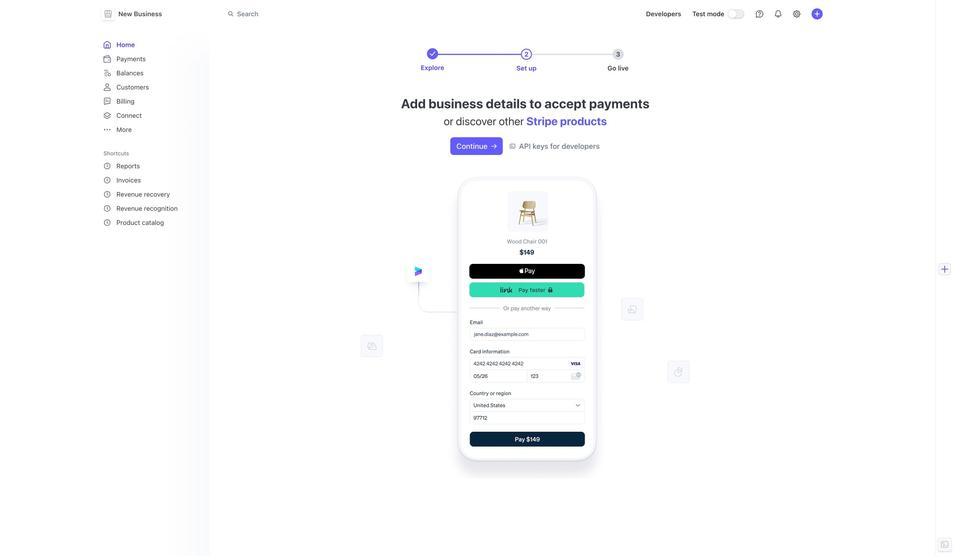 Task type: describe. For each thing, give the bounding box(es) containing it.
core navigation links element
[[100, 37, 204, 137]]

1 shortcuts element from the top
[[100, 147, 204, 230]]

2 shortcuts element from the top
[[100, 159, 204, 230]]

notifications image
[[775, 10, 782, 18]]

help image
[[756, 10, 764, 18]]

svg image
[[492, 144, 497, 149]]



Task type: vqa. For each thing, say whether or not it's contained in the screenshot.
Add More filters Image on the left top
no



Task type: locate. For each thing, give the bounding box(es) containing it.
shortcuts element
[[100, 147, 204, 230], [100, 159, 204, 230]]

manage shortcuts image
[[194, 151, 199, 156]]

None search field
[[222, 5, 484, 22]]

settings image
[[794, 10, 801, 18]]

Search text field
[[222, 5, 484, 22]]

Test mode checkbox
[[729, 10, 744, 18]]



